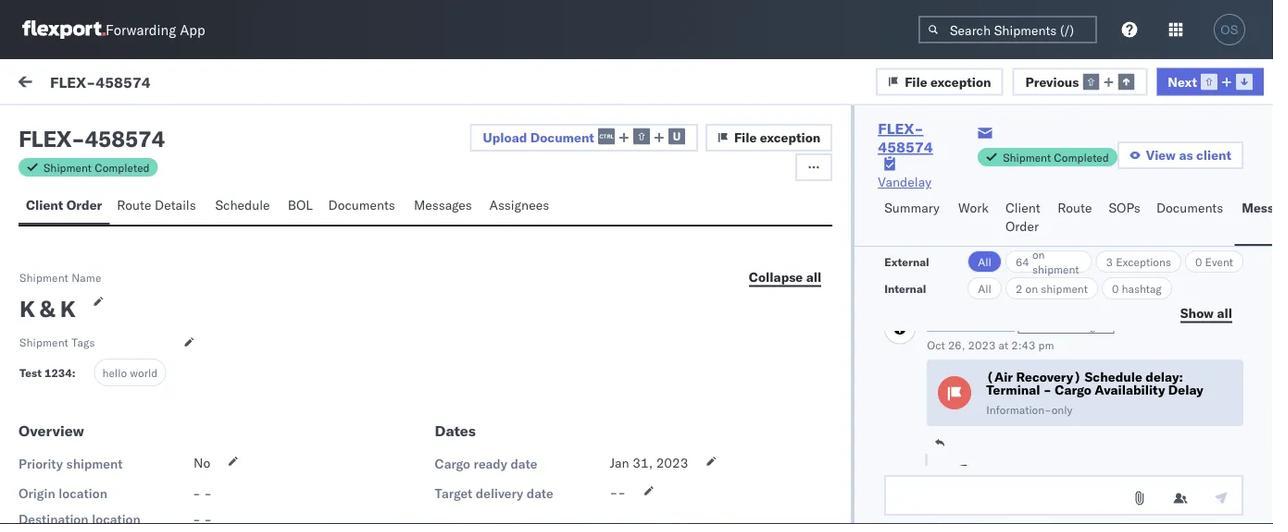 Task type: describe. For each thing, give the bounding box(es) containing it.
3 omkar savant from the top
[[90, 423, 172, 439]]

3 exceptions
[[1106, 255, 1171, 269]]

(air inside the exception: (air recovery) schedule cargo availability delay
[[128, 455, 154, 471]]

resize handle column header for message
[[406, 155, 428, 525]]

longer
[[91, 371, 127, 387]]

2271801
[[1031, 224, 1087, 240]]

0 horizontal spatial completed
[[95, 161, 150, 175]]

26, for oct 26, 2023, 2:44 pm pdt
[[461, 456, 481, 472]]

target
[[435, 486, 472, 502]]

information-
[[986, 403, 1051, 417]]

world
[[130, 366, 158, 380]]

client for the left client order button
[[26, 197, 63, 213]]

exception: unknown customs
[[59, 231, 244, 248]]

26, inside omkar savant destination agent oct 26, 2023 at 2:43 pm
[[948, 338, 965, 352]]

route details button
[[110, 189, 208, 225]]

2 k from the left
[[60, 295, 75, 323]]

omkar savant for unknown
[[90, 200, 172, 216]]

external for external
[[884, 255, 929, 269]]

0 for 0 event
[[1195, 255, 1202, 269]]

sops
[[1109, 200, 1141, 216]]

overview
[[19, 422, 84, 441]]

client
[[1196, 147, 1231, 163]]

than
[[131, 371, 157, 387]]

documents for the rightmost documents button
[[1156, 200, 1223, 216]]

flex- up 64
[[992, 224, 1031, 240]]

import work
[[137, 76, 210, 92]]

test
[[19, 367, 42, 381]]

test 1234 :
[[19, 367, 75, 381]]

view as client button
[[1117, 142, 1243, 169]]

vandelay
[[878, 174, 931, 190]]

item/shipment
[[1062, 161, 1138, 175]]

all for show all
[[1217, 305, 1232, 321]]

agent
[[1082, 319, 1112, 333]]

bol
[[288, 197, 313, 213]]

2
[[1016, 282, 1022, 296]]

route button
[[1050, 192, 1101, 246]]

o for oct 26, 2023, 2:46 pm pdt
[[61, 202, 68, 213]]

shipment down 64 on shipment
[[1041, 282, 1088, 296]]

view as client
[[1146, 147, 1231, 163]]

internal for internal
[[884, 282, 926, 296]]

1 horizontal spatial flex- 458574
[[992, 336, 1079, 352]]

flex- 2271801
[[992, 224, 1087, 240]]

bol button
[[280, 189, 321, 225]]

2:44
[[524, 456, 552, 472]]

shipment down flex
[[44, 161, 92, 175]]

sender omkar savant
[[495, 77, 613, 91]]

recovery) inside (air recovery) schedule delay: terminal - cargo availability delay information-only
[[1016, 369, 1081, 386]]

omkar savant button
[[927, 317, 1014, 333]]

458574 up message
[[85, 125, 165, 153]]

internal (0)
[[124, 118, 197, 134]]

shipment inside 64 on shipment
[[1032, 262, 1079, 276]]

notifying
[[99, 334, 151, 350]]

vandelay link
[[878, 173, 931, 192]]

(0) for internal (0)
[[173, 118, 197, 134]]

external (0) button
[[22, 109, 117, 145]]

1 horizontal spatial shipment completed
[[1003, 150, 1109, 164]]

delay:
[[1146, 369, 1183, 386]]

0 horizontal spatial your
[[56, 427, 81, 443]]

savant up the upload document button
[[577, 77, 613, 91]]

2:46
[[524, 224, 552, 240]]

on for 64
[[1032, 248, 1045, 262]]

all button for 2
[[968, 278, 1002, 300]]

dates
[[435, 422, 476, 441]]

1 vertical spatial cargo
[[435, 456, 470, 473]]

(air recovery) schedule delay: terminal - cargo availability delay information-only
[[986, 369, 1203, 417]]

related work item/shipment
[[993, 161, 1138, 175]]

collapse all
[[749, 269, 821, 285]]

details
[[155, 197, 196, 213]]

1 horizontal spatial file
[[905, 73, 927, 90]]

oct 26, 2023, 2:44 pm pdt
[[436, 456, 602, 472]]

internal for internal (0)
[[124, 118, 170, 134]]

--
[[610, 485, 626, 501]]

event
[[1205, 255, 1233, 269]]

savant down 'shipment's'
[[132, 423, 172, 439]]

k & k
[[19, 295, 75, 323]]

as
[[1179, 147, 1193, 163]]

my
[[19, 71, 48, 97]]

messages button
[[406, 189, 482, 225]]

delivery
[[476, 486, 523, 502]]

hello
[[102, 366, 127, 380]]

origin
[[19, 486, 55, 502]]

resize handle column header for category
[[962, 155, 984, 525]]

hashtag
[[1122, 282, 1162, 296]]

flexport. image
[[22, 20, 106, 39]]

all for collapse all
[[806, 269, 821, 285]]

documents for documents button to the left
[[328, 197, 395, 213]]

1234
[[44, 367, 72, 381]]

next
[[1168, 73, 1197, 90]]

flex - 458574
[[19, 125, 165, 153]]

shipment down "your shipment"
[[66, 456, 123, 473]]

0 horizontal spatial client order button
[[19, 189, 110, 225]]

schedule inside (air recovery) schedule delay: terminal - cargo availability delay information-only
[[1085, 369, 1142, 386]]

sender
[[495, 77, 530, 91]]

2 on shipment
[[1016, 282, 1088, 296]]

assignees button
[[482, 189, 560, 225]]

date for target delivery date
[[527, 486, 553, 502]]

forwarding
[[106, 21, 176, 38]]

cargo ready date
[[435, 456, 537, 473]]

64 on shipment
[[1016, 248, 1079, 276]]

assignees
[[489, 197, 549, 213]]

pdt for oct 26, 2023, 2:44 pm pdt
[[578, 456, 602, 472]]

internal (0) button
[[117, 109, 208, 145]]

:
[[72, 367, 75, 381]]

external for external (0)
[[30, 118, 78, 134]]

1 vertical spatial 2023
[[656, 456, 688, 472]]

1 horizontal spatial completed
[[1054, 150, 1109, 164]]

flex- left pm
[[992, 336, 1031, 352]]

0 horizontal spatial documents button
[[321, 189, 406, 225]]

all for 2
[[978, 282, 992, 296]]

1 k from the left
[[19, 295, 35, 323]]

2023, for 2:44
[[484, 456, 520, 472]]

os button
[[1208, 8, 1251, 51]]

are
[[77, 334, 96, 350]]

route for route details
[[117, 197, 151, 213]]

0 event
[[1195, 255, 1233, 269]]

shipment up test 1234 :
[[19, 336, 68, 350]]

shipment tags
[[19, 336, 95, 350]]

we
[[56, 334, 74, 350]]

2 resize handle column header from the left
[[684, 155, 706, 525]]

cargo inside (air recovery) schedule delay: terminal - cargo availability delay information-only
[[1055, 382, 1092, 399]]

previous button
[[1012, 68, 1147, 96]]

savant up notifying
[[132, 302, 172, 318]]

show all button
[[1169, 300, 1243, 328]]

0 horizontal spatial file exception
[[734, 130, 821, 146]]

exception: for exception: unknown customs
[[59, 231, 124, 248]]



Task type: locate. For each thing, give the bounding box(es) containing it.
1 vertical spatial file exception
[[734, 130, 821, 146]]

on inside 64 on shipment
[[1032, 248, 1045, 262]]

1 vertical spatial all
[[978, 282, 992, 296]]

cargo inside the exception: (air recovery) schedule cargo availability delay
[[56, 473, 92, 489]]

schedule inside button
[[215, 197, 270, 213]]

1 all button from the top
[[968, 251, 1002, 273]]

2023,
[[484, 224, 520, 240], [484, 456, 520, 472]]

1 horizontal spatial availability
[[1095, 382, 1165, 399]]

forwarding app link
[[22, 20, 205, 39]]

1 vertical spatial flex- 458574
[[992, 336, 1079, 352]]

0 horizontal spatial delay
[[169, 473, 204, 489]]

collapse
[[749, 269, 803, 285]]

1 horizontal spatial your
[[99, 390, 125, 406]]

external down "summary" button
[[884, 255, 929, 269]]

internal down "summary" button
[[884, 282, 926, 296]]

2:43
[[1011, 338, 1035, 352]]

order down message
[[66, 197, 102, 213]]

1 horizontal spatial work
[[1035, 161, 1059, 175]]

k left &
[[19, 295, 35, 323]]

2023 right '31,'
[[656, 456, 688, 472]]

1 (0) from the left
[[82, 118, 106, 134]]

0 vertical spatial all
[[806, 269, 821, 285]]

0 horizontal spatial work
[[180, 76, 210, 92]]

your shipment
[[56, 427, 139, 443]]

2023 inside omkar savant destination agent oct 26, 2023 at 2:43 pm
[[968, 338, 996, 352]]

your down longer
[[99, 390, 125, 406]]

0 horizontal spatial flex- 458574
[[878, 119, 933, 156]]

show all
[[1180, 305, 1232, 321]]

summary
[[884, 200, 940, 216]]

omkar savant down 'shipment's'
[[90, 423, 172, 439]]

all
[[978, 255, 992, 269], [978, 282, 992, 296]]

your
[[99, 390, 125, 406], [56, 427, 81, 443]]

work for related
[[1035, 161, 1059, 175]]

31,
[[633, 456, 653, 472]]

o s for oct 26, 2023, 2:44 pm pdt
[[61, 425, 74, 436]]

26, for oct 26, 2023, 2:46 pm pdt
[[461, 224, 481, 240]]

2 vertical spatial oct
[[436, 456, 457, 472]]

on right 2
[[1025, 282, 1038, 296]]

64
[[1016, 255, 1029, 269]]

1 vertical spatial delay
[[169, 473, 204, 489]]

1 horizontal spatial 0
[[1195, 255, 1202, 269]]

0 horizontal spatial (0)
[[82, 118, 106, 134]]

priority
[[19, 456, 63, 473]]

external inside external (0) button
[[30, 118, 78, 134]]

1 vertical spatial date
[[527, 486, 553, 502]]

0 vertical spatial oct
[[436, 224, 457, 240]]

1 vertical spatial order
[[1005, 219, 1039, 235]]

jan 31, 2023
[[610, 456, 688, 472]]

client order down message
[[26, 197, 102, 213]]

we are notifying
[[56, 334, 151, 350]]

0 vertical spatial all
[[978, 255, 992, 269]]

on for 2
[[1025, 282, 1038, 296]]

26, up target
[[461, 456, 481, 472]]

pdt right 2:46
[[578, 224, 602, 240]]

route up exception: unknown customs
[[117, 197, 151, 213]]

o up the priority shipment
[[61, 425, 68, 436]]

schedule up the "customs"
[[215, 197, 270, 213]]

exception: up name
[[59, 231, 124, 248]]

1 horizontal spatial documents button
[[1149, 192, 1234, 246]]

2023, for 2:46
[[484, 224, 520, 240]]

s for oct 26, 2023, 2:44 pm pdt
[[68, 425, 74, 436]]

0 vertical spatial 2023
[[968, 338, 996, 352]]

no
[[194, 456, 210, 472]]

0 vertical spatial 26,
[[461, 224, 481, 240]]

client for right client order button
[[1005, 200, 1040, 216]]

pdt left jan at the bottom of the page
[[578, 456, 602, 472]]

1 vertical spatial schedule
[[1085, 369, 1142, 386]]

client order button down message
[[19, 189, 110, 225]]

schedule right no at the left bottom of the page
[[226, 455, 284, 471]]

0 left the event
[[1195, 255, 1202, 269]]

458574 down destination
[[1031, 336, 1079, 352]]

1 vertical spatial 2023,
[[484, 456, 520, 472]]

2 s from the top
[[68, 425, 74, 436]]

1 horizontal spatial (air
[[986, 369, 1013, 386]]

all button left 64
[[968, 251, 1002, 273]]

all for 64
[[978, 255, 992, 269]]

resize handle column header for related work item/shipment
[[1240, 155, 1262, 525]]

0 horizontal spatial cargo
[[56, 473, 92, 489]]

3
[[1106, 255, 1113, 269]]

exception: inside the exception: (air recovery) schedule cargo availability delay
[[59, 455, 124, 471]]

destination
[[1021, 319, 1079, 333]]

omkar
[[538, 77, 574, 91], [90, 200, 129, 216], [90, 302, 129, 318], [927, 317, 969, 333], [90, 423, 129, 439]]

- inside (air recovery) schedule delay: terminal - cargo availability delay information-only
[[1043, 382, 1052, 399]]

0 horizontal spatial (air
[[128, 455, 154, 471]]

delay
[[1168, 382, 1203, 399], [169, 473, 204, 489]]

(0) down "import work" button at top left
[[173, 118, 197, 134]]

1 exception: from the top
[[59, 231, 124, 248]]

26, down messages
[[461, 224, 481, 240]]

1 vertical spatial all
[[1217, 305, 1232, 321]]

mess button
[[1234, 192, 1273, 246]]

1 horizontal spatial external
[[884, 255, 929, 269]]

file up category
[[734, 130, 757, 146]]

1 horizontal spatial client
[[1005, 200, 1040, 216]]

file exception up category
[[734, 130, 821, 146]]

0 horizontal spatial external
[[30, 118, 78, 134]]

unknown
[[128, 231, 186, 248]]

0 horizontal spatial shipment completed
[[44, 161, 150, 175]]

26, down omkar savant button at the right of the page
[[948, 338, 965, 352]]

2 all from the top
[[978, 282, 992, 296]]

document
[[530, 129, 594, 145]]

0 vertical spatial on
[[1032, 248, 1045, 262]]

0 vertical spatial work
[[53, 71, 101, 97]]

shipment up the priority shipment
[[84, 427, 139, 443]]

1 vertical spatial on
[[1025, 282, 1038, 296]]

flex- 458574 down destination
[[992, 336, 1079, 352]]

this
[[141, 353, 166, 369]]

s for oct 26, 2023, 2:46 pm pdt
[[68, 202, 74, 213]]

458574
[[96, 72, 151, 91], [85, 125, 165, 153], [878, 138, 933, 156], [1031, 336, 1079, 352]]

delayed.
[[88, 353, 138, 369]]

458574 up vandelay
[[878, 138, 933, 156]]

internal down import
[[124, 118, 170, 134]]

1 horizontal spatial client order button
[[998, 192, 1050, 246]]

upload document
[[483, 129, 594, 145]]

1 s from the top
[[68, 202, 74, 213]]

file exception button
[[876, 68, 1003, 96], [876, 68, 1003, 96], [705, 124, 833, 152], [705, 124, 833, 152]]

at
[[999, 338, 1008, 352]]

work
[[53, 71, 101, 97], [1035, 161, 1059, 175]]

0 vertical spatial your
[[99, 390, 125, 406]]

date down 2:44
[[527, 486, 553, 502]]

internal
[[124, 118, 170, 134], [884, 282, 926, 296]]

omkar inside omkar savant destination agent oct 26, 2023 at 2:43 pm
[[927, 317, 969, 333]]

1 horizontal spatial route
[[1058, 200, 1092, 216]]

oct for oct 26, 2023, 2:44 pm pdt
[[436, 456, 457, 472]]

0 vertical spatial order
[[66, 197, 102, 213]]

shipment completed down flex - 458574
[[44, 161, 150, 175]]

1 horizontal spatial file exception
[[905, 73, 991, 90]]

cargo up only
[[1055, 382, 1092, 399]]

oct up target
[[436, 456, 457, 472]]

shipment up k & k
[[19, 271, 68, 285]]

omkar savant up exception: unknown customs
[[90, 200, 172, 216]]

0 vertical spatial 0
[[1195, 255, 1202, 269]]

1 horizontal spatial exception
[[931, 73, 991, 90]]

hello world
[[102, 366, 158, 380]]

your up the priority shipment
[[56, 427, 81, 443]]

pdt for oct 26, 2023, 2:46 pm pdt
[[578, 224, 602, 240]]

flex- up vandelay
[[878, 119, 924, 138]]

1 horizontal spatial delay
[[1168, 382, 1203, 399]]

2023, up delivery
[[484, 456, 520, 472]]

2 vertical spatial 26,
[[461, 456, 481, 472]]

0 vertical spatial external
[[30, 118, 78, 134]]

work inside "import work" button
[[180, 76, 210, 92]]

availability inside (air recovery) schedule delay: terminal - cargo availability delay information-only
[[1095, 382, 1165, 399]]

s down message
[[68, 202, 74, 213]]

1 vertical spatial file
[[734, 130, 757, 146]]

o s down message
[[61, 202, 74, 213]]

client order button
[[19, 189, 110, 225], [998, 192, 1050, 246]]

2 2023, from the top
[[484, 456, 520, 472]]

that been delayed. this often takes longer than expected. your shipment's
[[56, 334, 218, 406]]

date for cargo ready date
[[511, 456, 537, 473]]

(0)
[[82, 118, 106, 134], [173, 118, 197, 134]]

collapse all button
[[738, 264, 833, 292]]

summary button
[[877, 192, 951, 246]]

oct 26, 2023, 2:46 pm pdt
[[436, 224, 602, 240]]

458574 down forwarding app link
[[96, 72, 151, 91]]

os
[[1221, 23, 1238, 37]]

file
[[905, 73, 927, 90], [734, 130, 757, 146]]

my work
[[19, 71, 101, 97]]

related
[[993, 161, 1032, 175]]

0 horizontal spatial 0
[[1112, 282, 1119, 296]]

completed down flex - 458574
[[95, 161, 150, 175]]

shipment completed
[[1003, 150, 1109, 164], [44, 161, 150, 175]]

work button
[[951, 192, 998, 246]]

1 vertical spatial 0
[[1112, 282, 1119, 296]]

next button
[[1157, 68, 1264, 96]]

0 vertical spatial date
[[511, 456, 537, 473]]

0 vertical spatial omkar savant
[[90, 200, 172, 216]]

cargo
[[1055, 382, 1092, 399], [435, 456, 470, 473], [56, 473, 92, 489]]

target delivery date
[[435, 486, 553, 502]]

shipment left item/shipment
[[1003, 150, 1051, 164]]

0 horizontal spatial recovery)
[[158, 455, 223, 471]]

client order
[[26, 197, 102, 213], [1005, 200, 1040, 235]]

work right import
[[180, 76, 210, 92]]

all left 2
[[978, 282, 992, 296]]

savant
[[577, 77, 613, 91], [132, 200, 172, 216], [132, 302, 172, 318], [972, 317, 1014, 333], [132, 423, 172, 439]]

savant inside omkar savant destination agent oct 26, 2023 at 2:43 pm
[[972, 317, 1014, 333]]

category
[[715, 161, 760, 175]]

2023, down assignees
[[484, 224, 520, 240]]

oct for oct 26, 2023, 2:46 pm pdt
[[436, 224, 457, 240]]

order
[[66, 197, 102, 213], [1005, 219, 1039, 235]]

oct down omkar savant button at the right of the page
[[927, 338, 945, 352]]

flex-
[[50, 72, 96, 91], [878, 119, 924, 138], [992, 224, 1031, 240], [992, 336, 1031, 352]]

1 pdt from the top
[[578, 224, 602, 240]]

date right ready
[[511, 456, 537, 473]]

1 vertical spatial oct
[[927, 338, 945, 352]]

2 exception: from the top
[[59, 455, 124, 471]]

sops button
[[1101, 192, 1149, 246]]

0 horizontal spatial file
[[734, 130, 757, 146]]

2 o s from the top
[[61, 425, 74, 436]]

savant up exception: unknown customs
[[132, 200, 172, 216]]

0 vertical spatial work
[[180, 76, 210, 92]]

2 o from the top
[[61, 425, 68, 436]]

file up flex- 458574 link
[[905, 73, 927, 90]]

recovery) up - - at left
[[158, 455, 223, 471]]

0 vertical spatial delay
[[1168, 382, 1203, 399]]

route up 2271801
[[1058, 200, 1092, 216]]

0 horizontal spatial client
[[26, 197, 63, 213]]

1 2023, from the top
[[484, 224, 520, 240]]

resize handle column header
[[406, 155, 428, 525], [684, 155, 706, 525], [962, 155, 984, 525], [1240, 155, 1262, 525]]

1 horizontal spatial (0)
[[173, 118, 197, 134]]

flex- inside flex- 458574
[[878, 119, 924, 138]]

4 resize handle column header from the left
[[1240, 155, 1262, 525]]

1 vertical spatial your
[[56, 427, 81, 443]]

2 (0) from the left
[[173, 118, 197, 134]]

mess
[[1242, 200, 1273, 216]]

flex- right my
[[50, 72, 96, 91]]

0 vertical spatial all button
[[968, 251, 1002, 273]]

1 horizontal spatial client order
[[1005, 200, 1040, 235]]

1 pm from the top
[[555, 224, 575, 240]]

2 vertical spatial schedule
[[226, 455, 284, 471]]

0 vertical spatial o
[[61, 202, 68, 213]]

1 vertical spatial exception
[[760, 130, 821, 146]]

delay down no at the left bottom of the page
[[169, 473, 204, 489]]

0 vertical spatial pm
[[555, 224, 575, 240]]

shipment completed up route button
[[1003, 150, 1109, 164]]

o s up the priority shipment
[[61, 425, 74, 436]]

1 vertical spatial recovery)
[[158, 455, 223, 471]]

1 horizontal spatial all
[[1217, 305, 1232, 321]]

0 vertical spatial schedule
[[215, 197, 270, 213]]

availability down "your shipment"
[[96, 473, 166, 489]]

completed up route button
[[1054, 150, 1109, 164]]

messages
[[414, 197, 472, 213]]

1 vertical spatial availability
[[96, 473, 166, 489]]

all button
[[968, 251, 1002, 273], [968, 278, 1002, 300]]

external down the my work
[[30, 118, 78, 134]]

1 resize handle column header from the left
[[406, 155, 428, 525]]

1 horizontal spatial recovery)
[[1016, 369, 1081, 386]]

o s for oct 26, 2023, 2:46 pm pdt
[[61, 202, 74, 213]]

1 horizontal spatial 2023
[[968, 338, 996, 352]]

0 vertical spatial o s
[[61, 202, 74, 213]]

delay down show at right bottom
[[1168, 382, 1203, 399]]

2 all button from the top
[[968, 278, 1002, 300]]

recovery) inside the exception: (air recovery) schedule cargo availability delay
[[158, 455, 223, 471]]

None text field
[[884, 476, 1243, 517]]

0 horizontal spatial work
[[53, 71, 101, 97]]

0 left hashtag
[[1112, 282, 1119, 296]]

flex
[[19, 125, 71, 153]]

all right show at right bottom
[[1217, 305, 1232, 321]]

0 horizontal spatial 2023
[[656, 456, 688, 472]]

2 pm from the top
[[555, 456, 575, 472]]

o for oct 26, 2023, 2:44 pm pdt
[[61, 425, 68, 436]]

cargo down the priority shipment
[[56, 473, 92, 489]]

0 vertical spatial file exception
[[905, 73, 991, 90]]

route for route
[[1058, 200, 1092, 216]]

1 vertical spatial all button
[[968, 278, 1002, 300]]

file exception up flex- 458574 link
[[905, 73, 991, 90]]

recovery) down pm
[[1016, 369, 1081, 386]]

pm for 2:44
[[555, 456, 575, 472]]

all button for 64
[[968, 251, 1002, 273]]

0 for 0 hashtag
[[1112, 282, 1119, 296]]

oct down messages
[[436, 224, 457, 240]]

o down message
[[61, 202, 68, 213]]

shipment
[[1003, 150, 1051, 164], [44, 161, 92, 175], [19, 271, 68, 285], [19, 336, 68, 350]]

jan
[[610, 456, 629, 472]]

oct inside omkar savant destination agent oct 26, 2023 at 2:43 pm
[[927, 338, 945, 352]]

0 horizontal spatial order
[[66, 197, 102, 213]]

2 vertical spatial cargo
[[56, 473, 92, 489]]

2 horizontal spatial cargo
[[1055, 382, 1092, 399]]

availability inside the exception: (air recovery) schedule cargo availability delay
[[96, 473, 166, 489]]

schedule button
[[208, 189, 280, 225]]

order up 64
[[1005, 219, 1039, 235]]

ready
[[474, 456, 507, 473]]

1 o from the top
[[61, 202, 68, 213]]

import
[[137, 76, 176, 92]]

0 horizontal spatial documents
[[328, 197, 395, 213]]

2023 left at
[[968, 338, 996, 352]]

shipment's
[[128, 390, 192, 406]]

message
[[57, 161, 102, 175]]

work inside work button
[[958, 200, 989, 216]]

(air inside (air recovery) schedule delay: terminal - cargo availability delay information-only
[[986, 369, 1013, 386]]

1 vertical spatial o s
[[61, 425, 74, 436]]

availability down "agent"
[[1095, 382, 1165, 399]]

view
[[1146, 147, 1176, 163]]

oct
[[436, 224, 457, 240], [927, 338, 945, 352], [436, 456, 457, 472]]

work right "summary" button
[[958, 200, 989, 216]]

0 horizontal spatial exception
[[760, 130, 821, 146]]

import work button
[[130, 59, 217, 109]]

all button left 2
[[968, 278, 1002, 300]]

client down message
[[26, 197, 63, 213]]

0 horizontal spatial availability
[[96, 473, 166, 489]]

0 hashtag
[[1112, 282, 1162, 296]]

(air down "your shipment"
[[128, 455, 154, 471]]

0 vertical spatial (air
[[986, 369, 1013, 386]]

1 omkar savant from the top
[[90, 200, 172, 216]]

exceptions
[[1116, 255, 1171, 269]]

only
[[1051, 403, 1073, 417]]

delay inside the exception: (air recovery) schedule cargo availability delay
[[169, 473, 204, 489]]

app
[[180, 21, 205, 38]]

1 horizontal spatial documents
[[1156, 200, 1223, 216]]

shipment up 2 on shipment
[[1032, 262, 1079, 276]]

pm for 2:46
[[555, 224, 575, 240]]

2 omkar savant from the top
[[90, 302, 172, 318]]

(0) for external (0)
[[82, 118, 106, 134]]

flex- 458574 up vandelay
[[878, 119, 933, 156]]

1 vertical spatial omkar savant
[[90, 302, 172, 318]]

upload document button
[[470, 124, 698, 152]]

schedule left delay:
[[1085, 369, 1142, 386]]

s up the priority shipment
[[68, 425, 74, 436]]

schedule inside the exception: (air recovery) schedule cargo availability delay
[[226, 455, 284, 471]]

exception up category
[[760, 130, 821, 146]]

1 vertical spatial external
[[884, 255, 929, 269]]

work for my
[[53, 71, 101, 97]]

exception up flex- 458574 link
[[931, 73, 991, 90]]

delay inside (air recovery) schedule delay: terminal - cargo availability delay information-only
[[1168, 382, 1203, 399]]

1 horizontal spatial k
[[60, 295, 75, 323]]

Search Shipments (/) text field
[[918, 16, 1097, 44]]

type
[[279, 231, 309, 248]]

flex- 458574 link
[[878, 119, 978, 156]]

0 vertical spatial 2023,
[[484, 224, 520, 240]]

(air down at
[[986, 369, 1013, 386]]

on right 64
[[1032, 248, 1045, 262]]

client order button up 64
[[998, 192, 1050, 246]]

0 vertical spatial availability
[[1095, 382, 1165, 399]]

exception: down "your shipment"
[[59, 455, 124, 471]]

o s
[[61, 202, 74, 213], [61, 425, 74, 436]]

1 vertical spatial o
[[61, 425, 68, 436]]

exception: for exception: (air recovery) schedule cargo availability delay
[[59, 455, 124, 471]]

internal inside button
[[124, 118, 170, 134]]

been
[[56, 353, 85, 369]]

documents button right bol
[[321, 189, 406, 225]]

date
[[511, 456, 537, 473], [527, 486, 553, 502]]

1 o s from the top
[[61, 202, 74, 213]]

that
[[178, 334, 202, 350]]

1 all from the top
[[978, 255, 992, 269]]

omkar savant for are
[[90, 302, 172, 318]]

your inside the that been delayed. this often takes longer than expected. your shipment's
[[99, 390, 125, 406]]

2 pdt from the top
[[578, 456, 602, 472]]

client order up 64
[[1005, 200, 1040, 235]]

all right the collapse
[[806, 269, 821, 285]]

upload
[[483, 129, 527, 145]]

route details
[[117, 197, 196, 213]]

(0) up message
[[82, 118, 106, 134]]

3 resize handle column header from the left
[[962, 155, 984, 525]]

documents right bol button
[[328, 197, 395, 213]]

1 horizontal spatial work
[[958, 200, 989, 216]]

client up flex- 2271801
[[1005, 200, 1040, 216]]

pm right 2:46
[[555, 224, 575, 240]]

0 vertical spatial flex- 458574
[[878, 119, 933, 156]]

1 horizontal spatial cargo
[[435, 456, 470, 473]]

0 horizontal spatial client order
[[26, 197, 102, 213]]



Task type: vqa. For each thing, say whether or not it's contained in the screenshot.
'Assignment'
no



